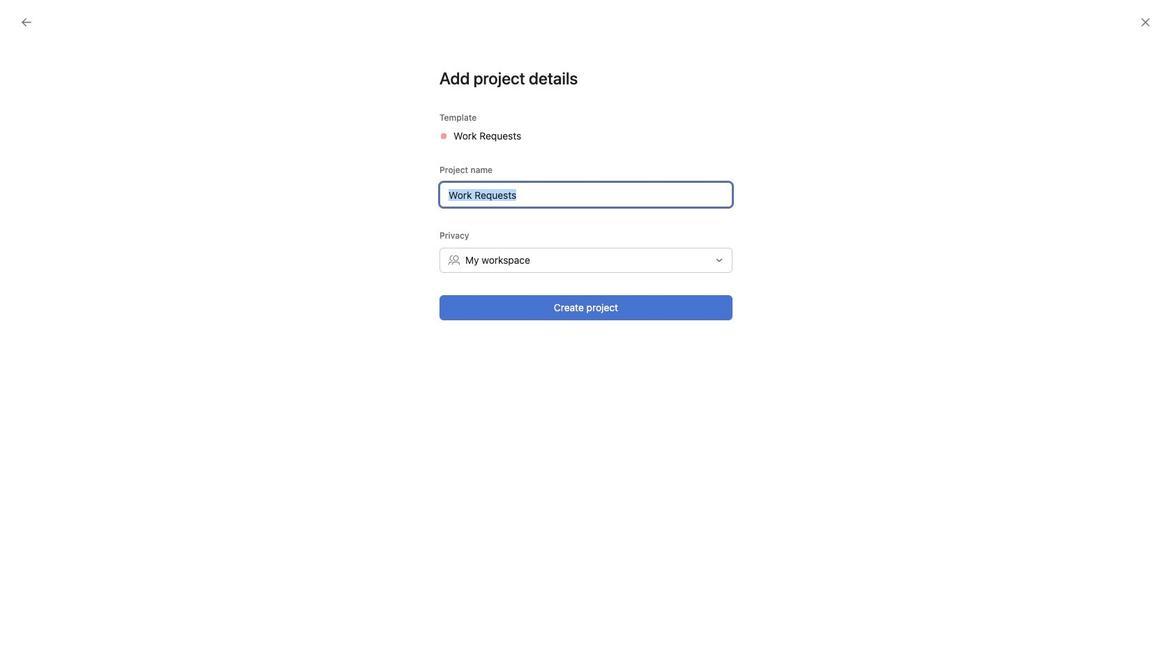 Task type: describe. For each thing, give the bounding box(es) containing it.
1 vertical spatial list item
[[288, 603, 307, 622]]

0 vertical spatial list item
[[269, 536, 304, 571]]

go back image
[[21, 17, 32, 28]]

hide sidebar image
[[18, 11, 29, 22]]



Task type: locate. For each thing, give the bounding box(es) containing it.
list item
[[269, 536, 304, 571], [288, 603, 307, 622]]

None text field
[[440, 182, 733, 207]]

list box
[[422, 6, 757, 28]]

Completed checkbox
[[685, 300, 702, 317]]

close image
[[1141, 17, 1152, 28]]

view profile image
[[688, 208, 721, 242]]

completed image
[[685, 300, 702, 317]]



Task type: vqa. For each thing, say whether or not it's contained in the screenshot.
text box
yes



